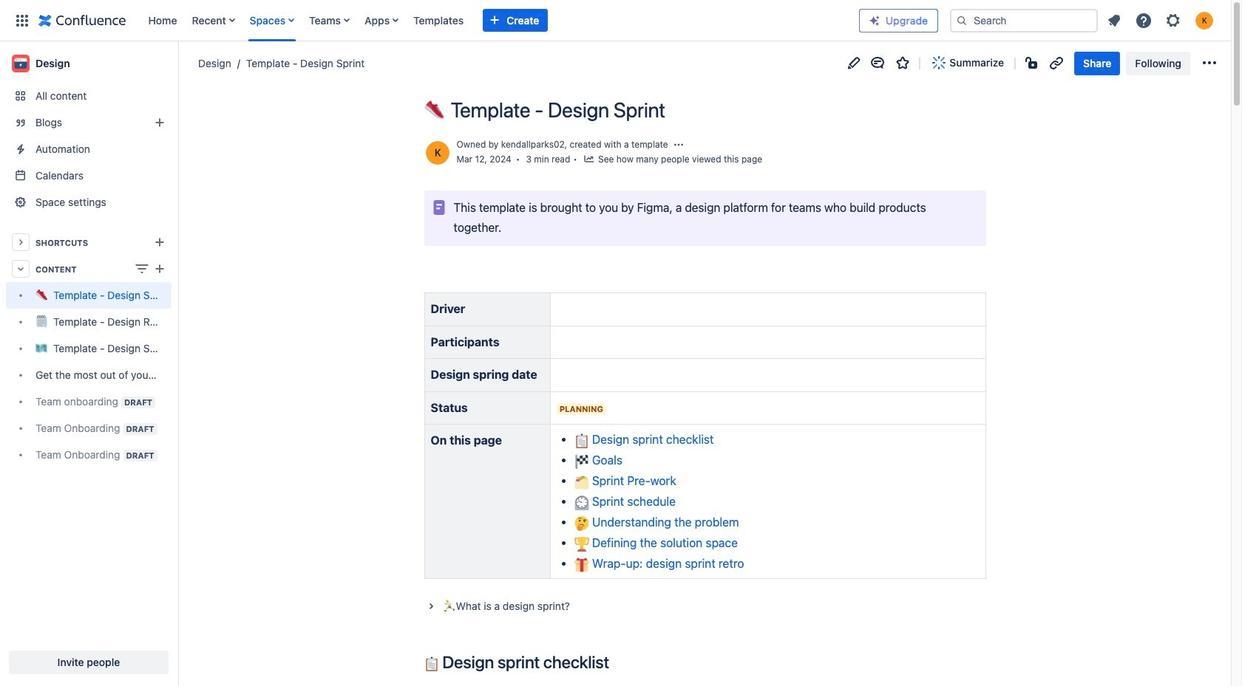 Task type: vqa. For each thing, say whether or not it's contained in the screenshot.
chantz.svg 'image'
no



Task type: locate. For each thing, give the bounding box(es) containing it.
confluence image
[[38, 11, 126, 29], [38, 11, 126, 29]]

:dividers: image
[[574, 475, 589, 490], [574, 475, 589, 490]]

:timer: image
[[574, 496, 589, 511]]

space element
[[0, 41, 177, 687]]

:clipboard: image
[[574, 434, 589, 449], [574, 434, 589, 449]]

0 vertical spatial copy link image
[[1048, 54, 1065, 72]]

copy link image right no restrictions image
[[1048, 54, 1065, 72]]

copy link image
[[1048, 54, 1065, 72], [671, 101, 689, 118]]

list
[[141, 0, 859, 41], [1101, 7, 1222, 34]]

:athletic_shoe: image
[[424, 99, 443, 119]]

tree
[[6, 282, 172, 469]]

0 horizontal spatial copy link image
[[671, 101, 689, 118]]

more information about kendallparks02 image
[[424, 140, 451, 166]]

None search field
[[950, 9, 1098, 32]]

edit this page image
[[845, 54, 863, 72]]

:checkered_flag: image
[[574, 454, 589, 469], [574, 454, 589, 469]]

:gift: image
[[574, 558, 589, 573]]

:gift: image
[[574, 558, 589, 573]]

banner
[[0, 0, 1231, 41]]

more actions image
[[1201, 54, 1218, 72]]

:thinking: image
[[574, 517, 589, 531]]

:timer: image
[[574, 496, 589, 511]]

1 horizontal spatial copy link image
[[1048, 54, 1065, 72]]

appswitcher icon image
[[13, 11, 31, 29]]

copy link image up manage page ownership image at the top of the page
[[671, 101, 689, 118]]

tree inside the space element
[[6, 282, 172, 469]]

1 horizontal spatial list
[[1101, 7, 1222, 34]]

search image
[[956, 14, 968, 26]]

0 horizontal spatial list
[[141, 0, 859, 41]]



Task type: describe. For each thing, give the bounding box(es) containing it.
collapse sidebar image
[[161, 49, 194, 78]]

:clipboard: image
[[424, 657, 439, 672]]

star image
[[894, 54, 912, 72]]

:athletic_shoe: image
[[424, 99, 443, 119]]

list for the appswitcher icon
[[141, 0, 859, 41]]

add shortcut image
[[151, 234, 169, 251]]

copy image
[[608, 654, 625, 671]]

1 vertical spatial copy link image
[[671, 101, 689, 118]]

no restrictions image
[[1024, 54, 1042, 72]]

expand content image
[[422, 598, 440, 616]]

help icon image
[[1135, 11, 1153, 29]]

panel note image
[[430, 199, 448, 217]]

:trophy: image
[[574, 537, 589, 552]]

premium image
[[869, 14, 881, 26]]

manage page ownership image
[[673, 139, 684, 151]]

global element
[[9, 0, 859, 41]]

notification icon image
[[1105, 11, 1123, 29]]

:thinking: image
[[574, 517, 589, 531]]

change view image
[[133, 260, 151, 278]]

create image
[[151, 260, 169, 278]]

list for premium image
[[1101, 7, 1222, 34]]

settings icon image
[[1164, 11, 1182, 29]]

:trophy: image
[[574, 537, 589, 552]]

create a blog image
[[151, 114, 169, 132]]

your profile and preferences image
[[1196, 11, 1213, 29]]

Search field
[[950, 9, 1098, 32]]



